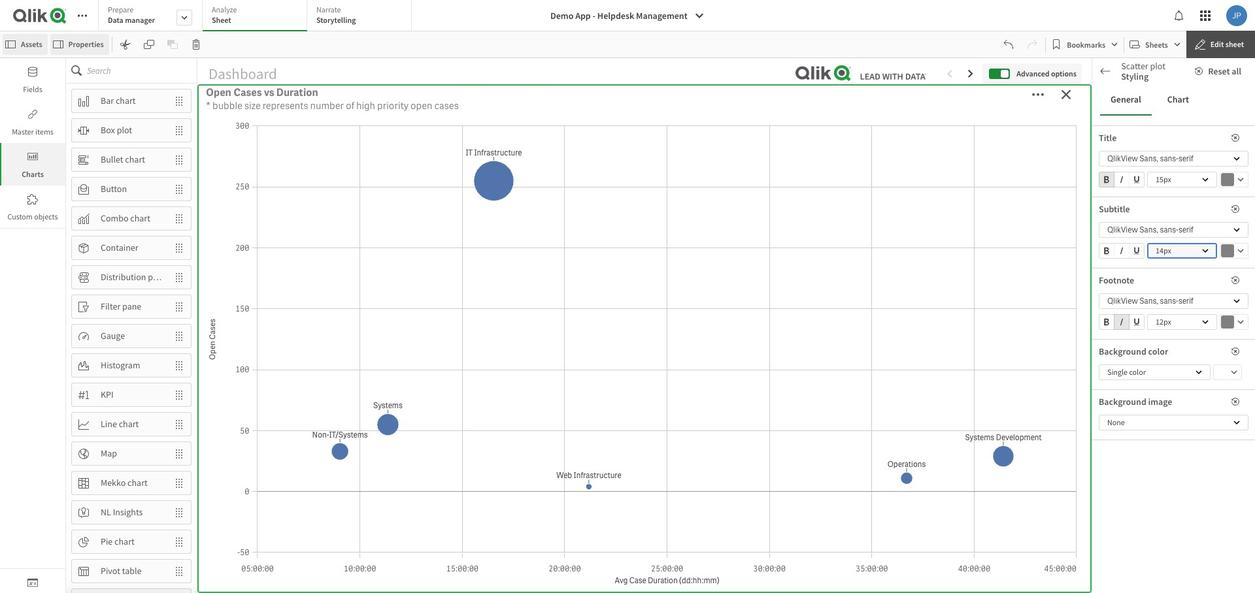 Task type: describe. For each thing, give the bounding box(es) containing it.
object image
[[27, 152, 38, 162]]

mekko
[[101, 477, 126, 489]]

data
[[108, 15, 123, 25]]

pivot table
[[101, 566, 142, 578]]

12px
[[1156, 317, 1172, 327]]

james peterson image
[[1227, 5, 1248, 26]]

demo app - helpdesk management
[[551, 10, 688, 22]]

group for subtitle
[[1099, 243, 1145, 262]]

move image for gauge
[[167, 325, 191, 348]]

of
[[346, 99, 355, 112]]

chart for chart
[[1168, 94, 1190, 105]]

alternate
[[1110, 201, 1145, 213]]

reset
[[1209, 65, 1230, 77]]

bubble
[[213, 99, 242, 112]]

qlikview for subtitle
[[1108, 225, 1139, 235]]

<inherited>.
[[1099, 290, 1138, 300]]

serif for footnote
[[1179, 296, 1194, 307]]

time
[[341, 400, 365, 413]]

background for background color
[[1099, 346, 1147, 358]]

sans, for title
[[1140, 154, 1159, 164]]

open for open cases by priority type
[[574, 168, 600, 181]]

sheets button
[[1128, 34, 1184, 55]]

app
[[576, 10, 591, 22]]

sans- for title
[[1161, 154, 1179, 164]]

all
[[1232, 65, 1242, 77]]

qlikview sans, sans-serif button for subtitle
[[1099, 222, 1249, 238]]

title
[[1099, 132, 1117, 144]]

single color
[[1108, 368, 1146, 377]]

general inside button
[[1111, 94, 1142, 105]]

want
[[1118, 271, 1135, 281]]

0 horizontal spatial you
[[1105, 271, 1117, 281]]

single color button
[[1099, 365, 1211, 381]]

move image for pie chart
[[167, 531, 191, 554]]

manager
[[125, 15, 155, 25]]

appearance tab
[[1093, 146, 1256, 171]]

type
[[683, 168, 706, 181]]

12px button
[[1148, 315, 1218, 330]]

combo chart
[[101, 213, 150, 224]]

serif for subtitle
[[1179, 225, 1194, 235]]

link image
[[27, 109, 38, 120]]

image
[[1149, 396, 1173, 408]]

edit
[[1211, 39, 1225, 49]]

1 horizontal spatial you
[[1147, 281, 1158, 290]]

if
[[1099, 271, 1104, 281]]

gauge
[[101, 330, 125, 342]]

background image
[[1099, 396, 1173, 408]]

charts
[[22, 169, 44, 179]]

move image for line chart
[[167, 414, 191, 436]]

1 vertical spatial size
[[1129, 410, 1143, 422]]

to right object
[[1192, 271, 1198, 281]]

chart for chart suggestions
[[1123, 71, 1145, 83]]

fields button
[[0, 58, 65, 101]]

resolved
[[241, 400, 284, 413]]

1 vertical spatial general
[[1110, 177, 1139, 189]]

background for background image
[[1099, 396, 1147, 408]]

advanced
[[1017, 68, 1050, 78]]

bar
[[101, 95, 114, 107]]

cut image
[[120, 39, 131, 50]]

move image for map
[[167, 443, 191, 465]]

bubble
[[1099, 410, 1127, 422]]

container
[[101, 242, 138, 254]]

represents
[[263, 99, 308, 112]]

nl
[[101, 507, 111, 519]]

none button
[[1099, 415, 1249, 431]]

scatter
[[1122, 60, 1149, 72]]

14px button
[[1148, 243, 1218, 259]]

chart suggestions
[[1123, 71, 1193, 83]]

footnote
[[1099, 275, 1135, 286]]

move image for histogram
[[167, 355, 191, 377]]

14px
[[1156, 246, 1172, 256]]

none
[[1108, 418, 1125, 428]]

size inside 'open cases vs duration * bubble size represents number of high priority open cases'
[[244, 99, 261, 112]]

color for single color
[[1130, 368, 1146, 377]]

move image for bar chart
[[167, 90, 191, 112]]

0 vertical spatial state
[[1099, 225, 1119, 237]]

tab list containing prepare
[[98, 0, 417, 33]]

move image for box plot
[[167, 119, 191, 142]]

storytelling
[[317, 15, 356, 25]]

move image for distribution plot
[[167, 267, 191, 289]]

alternate states
[[1110, 201, 1169, 213]]

move image for mekko chart
[[167, 473, 191, 495]]

Search text field
[[87, 58, 197, 83]]

nl insights
[[101, 507, 143, 519]]

if you want to add the object to master visualizations, you need to set state to <inherited>.
[[1099, 271, 1222, 300]]

properties
[[68, 39, 104, 49]]

medium
[[543, 86, 617, 113]]

color for background color
[[1149, 346, 1169, 358]]

priority for 203
[[900, 86, 967, 113]]

palette image
[[1106, 343, 1116, 354]]

bookmarks
[[1067, 40, 1106, 49]]

custom objects button
[[0, 186, 65, 228]]

cases inside high priority cases 72
[[380, 86, 435, 113]]

distribution plot
[[101, 271, 163, 283]]

reset all button
[[1188, 61, 1252, 82]]

suggestions
[[1147, 71, 1193, 83]]

*
[[206, 99, 211, 112]]

delete image
[[191, 39, 201, 50]]

histogram
[[101, 360, 140, 372]]

qlikview sans, sans-serif for footnote
[[1108, 296, 1194, 307]]

pie chart
[[101, 536, 135, 548]]

insights
[[113, 507, 143, 519]]

prepare
[[108, 5, 134, 14]]

sans, for subtitle
[[1140, 225, 1159, 235]]

triangle right image
[[1093, 179, 1110, 186]]

plot for scatter plot styling
[[1151, 60, 1166, 72]]

triangle bottom image for alternate states
[[1093, 203, 1110, 210]]

map
[[101, 448, 117, 460]]

off
[[1099, 387, 1111, 399]]

chart for bullet chart
[[125, 154, 145, 166]]

next image
[[1231, 343, 1239, 354]]

line
[[101, 419, 117, 430]]

filter
[[101, 301, 121, 313]]

helpdesk
[[598, 10, 635, 22]]

chart for line chart
[[119, 419, 139, 430]]

sheet
[[212, 15, 231, 25]]

15px
[[1156, 175, 1172, 184]]

demo app - helpdesk management button
[[543, 5, 713, 26]]

1 vertical spatial styling
[[1125, 343, 1152, 354]]

master
[[12, 127, 34, 137]]

variables image
[[27, 578, 38, 589]]



Task type: locate. For each thing, give the bounding box(es) containing it.
3 serif from the top
[[1179, 296, 1194, 307]]

1 vertical spatial triangle bottom image
[[1093, 313, 1110, 320]]

you right if
[[1105, 271, 1117, 281]]

2 vertical spatial sans-
[[1161, 296, 1179, 307]]

1 vertical spatial sans-
[[1161, 225, 1179, 235]]

3 qlikview sans, sans-serif from the top
[[1108, 296, 1194, 307]]

reset all
[[1209, 65, 1242, 77]]

to right set
[[1214, 281, 1221, 290]]

sans- up "14px"
[[1161, 225, 1179, 235]]

move image for container
[[167, 237, 191, 259]]

sans- down need in the top of the page
[[1161, 296, 1179, 307]]

priority for 142
[[621, 86, 688, 113]]

copy image
[[144, 39, 154, 50]]

1 triangle bottom image from the top
[[1093, 203, 1110, 210]]

analyze
[[212, 5, 237, 14]]

2 move image from the top
[[167, 267, 191, 289]]

qlikview down visualizations,
[[1108, 296, 1139, 307]]

7 move image from the top
[[167, 502, 191, 524]]

qlikview sans, sans-serif up presentation
[[1108, 296, 1194, 307]]

move image for button
[[167, 178, 191, 200]]

size
[[244, 99, 261, 112], [1129, 410, 1143, 422]]

2 horizontal spatial plot
[[1151, 60, 1166, 72]]

move image for bullet chart
[[167, 149, 191, 171]]

high
[[263, 86, 305, 113]]

tab list
[[98, 0, 417, 33], [1101, 84, 1248, 116]]

qlikview for title
[[1108, 154, 1139, 164]]

chart right combo
[[130, 213, 150, 224]]

undo image
[[1004, 39, 1015, 50]]

move image
[[167, 90, 191, 112], [167, 119, 191, 142], [167, 178, 191, 200], [167, 208, 191, 230], [167, 237, 191, 259], [167, 296, 191, 318], [167, 355, 191, 377], [167, 473, 191, 495]]

1 sans, from the top
[[1140, 154, 1159, 164]]

0 vertical spatial background
[[1099, 346, 1147, 358]]

chart for combo chart
[[130, 213, 150, 224]]

0 vertical spatial sans-
[[1161, 154, 1179, 164]]

charts button
[[0, 143, 65, 186]]

2 vertical spatial open
[[204, 400, 230, 413]]

appearance
[[1099, 152, 1145, 164]]

sans- for footnote
[[1161, 296, 1179, 307]]

2 qlikview from the top
[[1108, 225, 1139, 235]]

group up the palette image at the right bottom
[[1099, 315, 1145, 333]]

open cases by priority type
[[574, 168, 706, 181]]

sans, for footnote
[[1140, 296, 1159, 307]]

2 vertical spatial qlikview
[[1108, 296, 1139, 307]]

1 vertical spatial group
[[1099, 243, 1145, 262]]

bar chart
[[101, 95, 136, 107]]

1 qlikview sans, sans-serif from the top
[[1108, 154, 1194, 164]]

4 move image from the top
[[167, 208, 191, 230]]

5 move image from the top
[[167, 414, 191, 436]]

move image for kpi
[[167, 384, 191, 406]]

qlikview sans, sans-serif button for title
[[1099, 151, 1249, 167]]

1 vertical spatial plot
[[117, 124, 132, 136]]

0 horizontal spatial state
[[1099, 225, 1119, 237]]

1 horizontal spatial chart
[[1168, 94, 1190, 105]]

qlikview sans, sans-serif for title
[[1108, 154, 1194, 164]]

group for footnote
[[1099, 315, 1145, 333]]

open left &
[[204, 400, 230, 413]]

group for title
[[1099, 172, 1145, 190]]

1 vertical spatial open
[[574, 168, 600, 181]]

chart inside button
[[1168, 94, 1190, 105]]

0 vertical spatial styling
[[1122, 71, 1149, 82]]

tab list containing general
[[1101, 84, 1248, 116]]

vs
[[264, 86, 274, 99]]

background up bubble size
[[1099, 396, 1147, 408]]

single
[[1108, 368, 1128, 377]]

state inside if you want to add the object to master visualizations, you need to set state to <inherited>.
[[1196, 281, 1213, 290]]

pane
[[122, 301, 141, 313]]

move image for filter pane
[[167, 296, 191, 318]]

2 vertical spatial plot
[[148, 271, 163, 283]]

sans, up presentation
[[1140, 296, 1159, 307]]

application containing 72
[[0, 0, 1256, 594]]

you
[[1105, 271, 1117, 281], [1147, 281, 1158, 290]]

assets button
[[3, 34, 47, 55]]

plot right box
[[117, 124, 132, 136]]

72
[[325, 113, 373, 166]]

box plot
[[101, 124, 132, 136]]

master items button
[[0, 101, 65, 143]]

qlikview for footnote
[[1108, 296, 1139, 307]]

0 vertical spatial color
[[1149, 346, 1169, 358]]

bullet chart
[[101, 154, 145, 166]]

0 horizontal spatial chart
[[1123, 71, 1145, 83]]

3 sans- from the top
[[1161, 296, 1179, 307]]

qlikview sans, sans-serif down states
[[1108, 225, 1194, 235]]

application
[[0, 0, 1256, 594]]

box
[[101, 124, 115, 136]]

scatter plot styling
[[1122, 60, 1166, 82]]

1 vertical spatial tab list
[[1101, 84, 1248, 116]]

size left vs
[[244, 99, 261, 112]]

medium priority cases 142
[[543, 86, 746, 166]]

move image right combo chart at the top left of the page
[[167, 208, 191, 230]]

1 move image from the top
[[167, 149, 191, 171]]

priority inside low priority cases 203
[[900, 86, 967, 113]]

cases
[[434, 99, 459, 112]]

1 vertical spatial qlikview sans, sans-serif
[[1108, 225, 1194, 235]]

serif up 14px popup button
[[1179, 225, 1194, 235]]

0 vertical spatial open
[[206, 86, 231, 99]]

2 vertical spatial qlikview sans, sans-serif
[[1108, 296, 1194, 307]]

1 group from the top
[[1099, 172, 1145, 190]]

0 horizontal spatial size
[[244, 99, 261, 112]]

database image
[[27, 67, 38, 77]]

0 vertical spatial tab list
[[98, 0, 417, 33]]

over
[[317, 400, 339, 413]]

1 qlikview sans, sans-serif button from the top
[[1099, 151, 1249, 167]]

plot right distribution on the top of page
[[148, 271, 163, 283]]

0 horizontal spatial plot
[[117, 124, 132, 136]]

qlikview sans, sans-serif inside dropdown button
[[1108, 296, 1194, 307]]

open left vs
[[206, 86, 231, 99]]

5 move image from the top
[[167, 237, 191, 259]]

number
[[310, 99, 344, 112]]

0 vertical spatial serif
[[1179, 154, 1194, 164]]

qlikview down title
[[1108, 154, 1139, 164]]

by
[[632, 168, 643, 181]]

triangle bottom image
[[1093, 203, 1110, 210], [1093, 313, 1110, 320]]

9 move image from the top
[[167, 561, 191, 583]]

2 vertical spatial sans,
[[1140, 296, 1159, 307]]

1 background from the top
[[1099, 346, 1147, 358]]

0 vertical spatial group
[[1099, 172, 1145, 190]]

1 sans- from the top
[[1161, 154, 1179, 164]]

chart right bar
[[116, 95, 136, 107]]

sans, up '15px'
[[1140, 154, 1159, 164]]

plot for distribution plot
[[148, 271, 163, 283]]

1 vertical spatial qlikview sans, sans-serif button
[[1099, 222, 1249, 238]]

filter pane
[[101, 301, 141, 313]]

0 vertical spatial qlikview sans, sans-serif button
[[1099, 151, 1249, 167]]

plot for box plot
[[117, 124, 132, 136]]

2 sans, from the top
[[1140, 225, 1159, 235]]

0 vertical spatial triangle bottom image
[[1093, 203, 1110, 210]]

triangle right image
[[1093, 583, 1110, 589]]

styling up general button
[[1122, 71, 1149, 82]]

plot down sheets
[[1151, 60, 1166, 72]]

plot inside scatter plot styling
[[1151, 60, 1166, 72]]

need
[[1160, 281, 1176, 290]]

to left add
[[1136, 271, 1143, 281]]

triangle bottom image down triangle right image
[[1093, 203, 1110, 210]]

size down background image
[[1129, 410, 1143, 422]]

triangle bottom image down the <inherited>.
[[1093, 313, 1110, 320]]

move image right 'container'
[[167, 237, 191, 259]]

qlikview sans, sans-serif button
[[1099, 294, 1249, 309]]

sans, inside dropdown button
[[1140, 296, 1159, 307]]

priority inside high priority cases 72
[[310, 86, 376, 113]]

2 move image from the top
[[167, 119, 191, 142]]

2 qlikview sans, sans-serif from the top
[[1108, 225, 1194, 235]]

serif
[[1179, 154, 1194, 164], [1179, 225, 1194, 235], [1179, 296, 1194, 307]]

chart right mekko
[[128, 477, 148, 489]]

object
[[1170, 271, 1190, 281]]

open
[[411, 99, 433, 112]]

group up want
[[1099, 243, 1145, 262]]

qlikview sans, sans-serif for subtitle
[[1108, 225, 1194, 235]]

2 qlikview sans, sans-serif button from the top
[[1099, 222, 1249, 238]]

cases inside 'open cases vs duration * bubble size represents number of high priority open cases'
[[234, 86, 262, 99]]

2 vertical spatial group
[[1099, 315, 1145, 333]]

priority
[[377, 99, 409, 112]]

2 sans- from the top
[[1161, 225, 1179, 235]]

3 group from the top
[[1099, 315, 1145, 333]]

1 vertical spatial state
[[1196, 281, 1213, 290]]

-
[[593, 10, 596, 22]]

3 qlikview from the top
[[1108, 296, 1139, 307]]

chart right pie
[[115, 536, 135, 548]]

chart button
[[1157, 84, 1200, 116]]

1 vertical spatial background
[[1099, 396, 1147, 408]]

open & resolved cases over time
[[204, 400, 365, 413]]

master items
[[12, 127, 54, 137]]

0 horizontal spatial tab list
[[98, 0, 417, 33]]

combo
[[101, 213, 129, 224]]

142
[[609, 113, 680, 166]]

bookmarks button
[[1049, 34, 1122, 55]]

2 serif from the top
[[1179, 225, 1194, 235]]

chart for mekko chart
[[128, 477, 148, 489]]

presentation
[[1110, 311, 1159, 323]]

cases inside low priority cases 203
[[971, 86, 1025, 113]]

cases inside medium priority cases 142
[[692, 86, 746, 113]]

narrate
[[317, 5, 341, 14]]

color right single
[[1130, 368, 1146, 377]]

line chart
[[101, 419, 139, 430]]

1 vertical spatial color
[[1130, 368, 1146, 377]]

&
[[232, 400, 239, 413]]

navigation off
[[1099, 372, 1141, 399]]

to left set
[[1177, 281, 1184, 290]]

custom
[[7, 212, 33, 222]]

3 sans, from the top
[[1140, 296, 1159, 307]]

styling
[[1122, 71, 1149, 82], [1125, 343, 1152, 354]]

4 move image from the top
[[167, 384, 191, 406]]

None text field
[[1099, 511, 1211, 529]]

triangle bottom image for presentation
[[1093, 313, 1110, 320]]

styling up single color
[[1125, 343, 1152, 354]]

sans,
[[1140, 154, 1159, 164], [1140, 225, 1159, 235], [1140, 296, 1159, 307]]

open for open cases vs duration * bubble size represents number of high priority open cases
[[206, 86, 231, 99]]

1 horizontal spatial color
[[1149, 346, 1169, 358]]

1 vertical spatial chart
[[1168, 94, 1190, 105]]

1 vertical spatial qlikview
[[1108, 225, 1139, 235]]

qlikview sans, sans-serif button up 14px popup button
[[1099, 222, 1249, 238]]

sans- inside dropdown button
[[1161, 296, 1179, 307]]

sans- up '15px'
[[1161, 154, 1179, 164]]

qlikview sans, sans-serif up '15px'
[[1108, 154, 1194, 164]]

state down subtitle
[[1099, 225, 1119, 237]]

2 background from the top
[[1099, 396, 1147, 408]]

general down the "scatter chart" image
[[1111, 94, 1142, 105]]

you left the
[[1147, 281, 1158, 290]]

serif up 15px popup button at the right
[[1179, 154, 1194, 164]]

open inside 'open cases vs duration * bubble size represents number of high priority open cases'
[[206, 86, 231, 99]]

serif down set
[[1179, 296, 1194, 307]]

10 move image from the top
[[167, 590, 191, 594]]

analyze sheet
[[212, 5, 237, 25]]

qlikview sans, sans-serif button up 15px popup button at the right
[[1099, 151, 1249, 167]]

open for open & resolved cases over time
[[204, 400, 230, 413]]

move image for pivot table
[[167, 561, 191, 583]]

chart up general button
[[1123, 71, 1145, 83]]

0 vertical spatial general
[[1111, 94, 1142, 105]]

mekko chart
[[101, 477, 148, 489]]

distribution
[[101, 271, 146, 283]]

6 move image from the top
[[167, 296, 191, 318]]

chart right bullet
[[125, 154, 145, 166]]

move image right box plot
[[167, 119, 191, 142]]

pivot
[[101, 566, 120, 578]]

assets
[[21, 39, 42, 49]]

objects
[[34, 212, 58, 222]]

to
[[1136, 271, 1143, 281], [1192, 271, 1198, 281], [1177, 281, 1184, 290], [1214, 281, 1221, 290]]

0 vertical spatial chart
[[1123, 71, 1145, 83]]

qlikview down subtitle
[[1108, 225, 1139, 235]]

move image right mekko chart
[[167, 473, 191, 495]]

move image
[[167, 149, 191, 171], [167, 267, 191, 289], [167, 325, 191, 348], [167, 384, 191, 406], [167, 414, 191, 436], [167, 443, 191, 465], [167, 502, 191, 524], [167, 531, 191, 554], [167, 561, 191, 583], [167, 590, 191, 594]]

color up single color popup button
[[1149, 346, 1169, 358]]

serif inside dropdown button
[[1179, 296, 1194, 307]]

group
[[1099, 172, 1145, 190], [1099, 243, 1145, 262], [1099, 315, 1145, 333]]

1 qlikview from the top
[[1108, 154, 1139, 164]]

serif for title
[[1179, 154, 1194, 164]]

1 horizontal spatial plot
[[148, 271, 163, 283]]

background up single color
[[1099, 346, 1147, 358]]

1 horizontal spatial tab list
[[1101, 84, 1248, 116]]

203
[[905, 113, 977, 166]]

1 vertical spatial serif
[[1179, 225, 1194, 235]]

open cases vs duration * bubble size represents number of high priority open cases
[[206, 86, 459, 112]]

subtitle
[[1099, 203, 1131, 215]]

general up alternate on the right
[[1110, 177, 1139, 189]]

0 vertical spatial size
[[244, 99, 261, 112]]

0 vertical spatial plot
[[1151, 60, 1166, 72]]

state right set
[[1196, 281, 1213, 290]]

chart for pie chart
[[115, 536, 135, 548]]

master
[[1200, 271, 1222, 281]]

set
[[1185, 281, 1194, 290]]

puzzle image
[[27, 194, 38, 205]]

color inside single color popup button
[[1130, 368, 1146, 377]]

1 horizontal spatial size
[[1129, 410, 1143, 422]]

low
[[857, 86, 896, 113]]

2 triangle bottom image from the top
[[1093, 313, 1110, 320]]

priority inside medium priority cases 142
[[621, 86, 688, 113]]

sans, down states
[[1140, 225, 1159, 235]]

chart for bar chart
[[116, 95, 136, 107]]

move image right pane
[[167, 296, 191, 318]]

edit sheet
[[1211, 39, 1245, 49]]

1 move image from the top
[[167, 90, 191, 112]]

6 move image from the top
[[167, 443, 191, 465]]

qlikview inside dropdown button
[[1108, 296, 1139, 307]]

table
[[122, 566, 142, 578]]

scatter chart image
[[1103, 72, 1113, 82]]

states
[[1147, 201, 1169, 213]]

1 horizontal spatial state
[[1196, 281, 1213, 290]]

group down "appearance"
[[1099, 172, 1145, 190]]

chart right line
[[119, 419, 139, 430]]

bubble size
[[1099, 410, 1143, 422]]

3 move image from the top
[[167, 325, 191, 348]]

options
[[1052, 68, 1077, 78]]

move image for nl insights
[[167, 502, 191, 524]]

move image right histogram
[[167, 355, 191, 377]]

open left by
[[574, 168, 600, 181]]

sans- for subtitle
[[1161, 225, 1179, 235]]

0 vertical spatial sans,
[[1140, 154, 1159, 164]]

kpi
[[101, 389, 114, 401]]

7 move image from the top
[[167, 355, 191, 377]]

sheet
[[1226, 39, 1245, 49]]

qlikview
[[1108, 154, 1139, 164], [1108, 225, 1139, 235], [1108, 296, 1139, 307]]

priority for 72
[[310, 86, 376, 113]]

0 vertical spatial qlikview sans, sans-serif
[[1108, 154, 1194, 164]]

0 vertical spatial qlikview
[[1108, 154, 1139, 164]]

0 horizontal spatial color
[[1130, 368, 1146, 377]]

1 serif from the top
[[1179, 154, 1194, 164]]

move image for combo chart
[[167, 208, 191, 230]]

chart down suggestions
[[1168, 94, 1190, 105]]

edit sheet button
[[1187, 31, 1256, 58]]

prepare data manager
[[108, 5, 155, 25]]

2 vertical spatial serif
[[1179, 296, 1194, 307]]

move image right button
[[167, 178, 191, 200]]

demo
[[551, 10, 574, 22]]

8 move image from the top
[[167, 531, 191, 554]]

8 move image from the top
[[167, 473, 191, 495]]

pie
[[101, 536, 113, 548]]

3 move image from the top
[[167, 178, 191, 200]]

advanced options
[[1017, 68, 1077, 78]]

1 vertical spatial sans,
[[1140, 225, 1159, 235]]

2 group from the top
[[1099, 243, 1145, 262]]

move image left *
[[167, 90, 191, 112]]

styling inside scatter plot styling
[[1122, 71, 1149, 82]]

next sheet: performance image
[[966, 68, 977, 79]]



Task type: vqa. For each thing, say whether or not it's contained in the screenshot.
01/21/2019 Option
no



